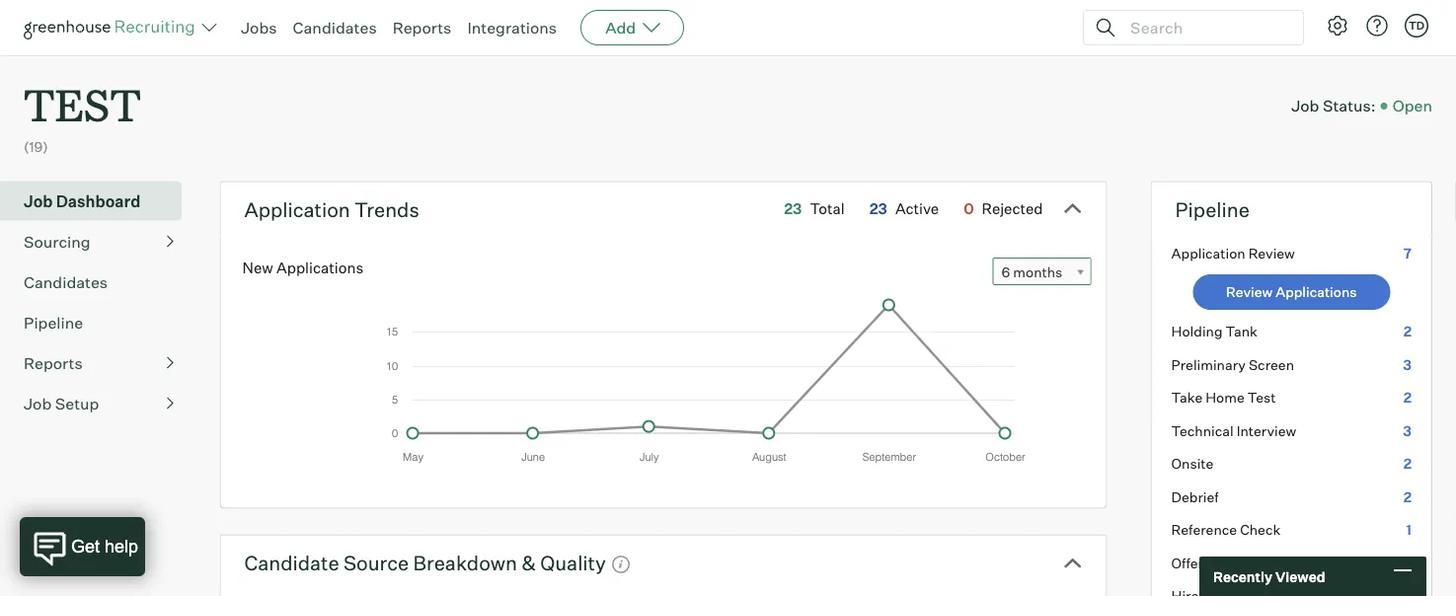 Task type: vqa. For each thing, say whether or not it's contained in the screenshot.
the rightmost Applications
yes



Task type: locate. For each thing, give the bounding box(es) containing it.
6
[[1002, 264, 1011, 281]]

2 for take home test
[[1404, 389, 1412, 407]]

test (19)
[[24, 75, 141, 156]]

reports link down pipeline "link"
[[24, 351, 174, 375]]

test
[[1248, 389, 1276, 407]]

pipeline inside pipeline "link"
[[24, 313, 83, 333]]

1 vertical spatial candidates
[[24, 272, 108, 292]]

3 2 from the top
[[1404, 455, 1412, 473]]

review up the tank
[[1227, 284, 1273, 301]]

23 left "total"
[[784, 200, 802, 218]]

job
[[1292, 96, 1320, 116], [24, 191, 53, 211], [24, 394, 52, 414]]

reports link left integrations link
[[393, 18, 452, 38]]

0 horizontal spatial candidates link
[[24, 270, 174, 294]]

1 for offer
[[1407, 555, 1412, 572]]

2 2 from the top
[[1404, 389, 1412, 407]]

candidates link
[[293, 18, 377, 38], [24, 270, 174, 294]]

0 vertical spatial 1
[[1407, 522, 1412, 539]]

job left status:
[[1292, 96, 1320, 116]]

pipeline up application review
[[1176, 197, 1250, 222]]

reports up 'job setup'
[[24, 353, 83, 373]]

0 vertical spatial applications
[[277, 258, 364, 277]]

1 23 from the left
[[784, 200, 802, 218]]

applications for new applications
[[277, 258, 364, 277]]

review applications link
[[1193, 275, 1391, 310]]

4 2 from the top
[[1404, 489, 1412, 506]]

reports
[[393, 18, 452, 38], [24, 353, 83, 373]]

offer
[[1172, 555, 1204, 572]]

configure image
[[1326, 14, 1350, 38]]

1 vertical spatial pipeline
[[24, 313, 83, 333]]

review
[[1249, 245, 1296, 262], [1227, 284, 1273, 301]]

candidates link down sourcing link
[[24, 270, 174, 294]]

0 vertical spatial candidates
[[293, 18, 377, 38]]

0 vertical spatial job
[[1292, 96, 1320, 116]]

reports left integrations link
[[393, 18, 452, 38]]

candidates
[[293, 18, 377, 38], [24, 272, 108, 292]]

review applications
[[1227, 284, 1358, 301]]

2 3 from the top
[[1404, 422, 1412, 440]]

1 vertical spatial applications
[[1276, 284, 1358, 301]]

0 vertical spatial 3
[[1404, 356, 1412, 374]]

candidates right jobs 'link' in the top left of the page
[[293, 18, 377, 38]]

setup
[[55, 394, 99, 414]]

1 3 from the top
[[1404, 356, 1412, 374]]

job left setup
[[24, 394, 52, 414]]

applications
[[277, 258, 364, 277], [1276, 284, 1358, 301]]

0 horizontal spatial reports link
[[24, 351, 174, 375]]

total
[[810, 200, 845, 218]]

job dashboard
[[24, 191, 141, 211]]

2 for onsite
[[1404, 455, 1412, 473]]

application trends
[[244, 197, 419, 222]]

1 horizontal spatial reports
[[393, 18, 452, 38]]

job setup link
[[24, 392, 174, 415]]

interview
[[1237, 422, 1297, 440]]

td
[[1409, 19, 1425, 32]]

preliminary
[[1172, 356, 1246, 374]]

3
[[1404, 356, 1412, 374], [1404, 422, 1412, 440]]

recently
[[1214, 568, 1273, 585]]

job up 'sourcing'
[[24, 191, 53, 211]]

application
[[244, 197, 350, 222], [1172, 245, 1246, 262]]

reference
[[1172, 522, 1238, 539]]

1 vertical spatial 1
[[1407, 555, 1412, 572]]

1 vertical spatial reports
[[24, 353, 83, 373]]

0 vertical spatial application
[[244, 197, 350, 222]]

application up new applications
[[244, 197, 350, 222]]

application for application trends
[[244, 197, 350, 222]]

1 horizontal spatial reports link
[[393, 18, 452, 38]]

1 1 from the top
[[1407, 522, 1412, 539]]

23 for 23 total
[[784, 200, 802, 218]]

1 horizontal spatial 23
[[870, 200, 888, 218]]

0 horizontal spatial applications
[[277, 258, 364, 277]]

applications up screen
[[1276, 284, 1358, 301]]

candidates link right jobs 'link' in the top left of the page
[[293, 18, 377, 38]]

test link
[[24, 55, 141, 137]]

23
[[784, 200, 802, 218], [870, 200, 888, 218]]

0 horizontal spatial 23
[[784, 200, 802, 218]]

reference check
[[1172, 522, 1281, 539]]

pipeline
[[1176, 197, 1250, 222], [24, 313, 83, 333]]

1 2 from the top
[[1404, 323, 1412, 340]]

2
[[1404, 323, 1412, 340], [1404, 389, 1412, 407], [1404, 455, 1412, 473], [1404, 489, 1412, 506]]

1 vertical spatial job
[[24, 191, 53, 211]]

td button
[[1401, 10, 1433, 41]]

1 horizontal spatial application
[[1172, 245, 1246, 262]]

6 months
[[1002, 264, 1063, 281]]

0 horizontal spatial pipeline
[[24, 313, 83, 333]]

new applications
[[243, 258, 364, 277]]

candidates down 'sourcing'
[[24, 272, 108, 292]]

1 horizontal spatial candidates link
[[293, 18, 377, 38]]

candidate source breakdown & quality
[[244, 551, 606, 575]]

application up holding tank
[[1172, 245, 1246, 262]]

0 horizontal spatial candidates
[[24, 272, 108, 292]]

review up review applications
[[1249, 245, 1296, 262]]

2 vertical spatial job
[[24, 394, 52, 414]]

application for application review
[[1172, 245, 1246, 262]]

application review
[[1172, 245, 1296, 262]]

1 horizontal spatial applications
[[1276, 284, 1358, 301]]

new
[[243, 258, 273, 277]]

0 horizontal spatial application
[[244, 197, 350, 222]]

sourcing
[[24, 232, 90, 252]]

Search text field
[[1126, 13, 1286, 42]]

1 vertical spatial application
[[1172, 245, 1246, 262]]

23 left active
[[870, 200, 888, 218]]

2 1 from the top
[[1407, 555, 1412, 572]]

2 23 from the left
[[870, 200, 888, 218]]

applications inside review applications link
[[1276, 284, 1358, 301]]

1
[[1407, 522, 1412, 539], [1407, 555, 1412, 572]]

reports link
[[393, 18, 452, 38], [24, 351, 174, 375]]

1 horizontal spatial pipeline
[[1176, 197, 1250, 222]]

candidate source data is not real-time. data may take up to two days to reflect accurately. element
[[606, 546, 631, 580]]

check
[[1241, 522, 1281, 539]]

pipeline down 'sourcing'
[[24, 313, 83, 333]]

td button
[[1405, 14, 1429, 38]]

2 for holding tank
[[1404, 323, 1412, 340]]

1 vertical spatial 3
[[1404, 422, 1412, 440]]

test
[[24, 75, 141, 133]]

technical
[[1172, 422, 1234, 440]]

applications down application trends in the left top of the page
[[277, 258, 364, 277]]



Task type: describe. For each thing, give the bounding box(es) containing it.
0
[[964, 200, 974, 218]]

home
[[1206, 389, 1245, 407]]

0 horizontal spatial reports
[[24, 353, 83, 373]]

viewed
[[1276, 568, 1326, 585]]

1 for reference check
[[1407, 522, 1412, 539]]

take
[[1172, 389, 1203, 407]]

1 horizontal spatial candidates
[[293, 18, 377, 38]]

0 vertical spatial reports link
[[393, 18, 452, 38]]

greenhouse recruiting image
[[24, 16, 201, 40]]

jobs
[[241, 18, 277, 38]]

breakdown
[[413, 551, 518, 575]]

0 vertical spatial pipeline
[[1176, 197, 1250, 222]]

pipeline link
[[24, 311, 174, 335]]

integrations link
[[468, 18, 557, 38]]

rejected
[[982, 200, 1043, 218]]

integrations
[[468, 18, 557, 38]]

1 vertical spatial candidates link
[[24, 270, 174, 294]]

open
[[1393, 96, 1433, 116]]

add
[[606, 18, 636, 38]]

dashboard
[[56, 191, 141, 211]]

6 months link
[[993, 258, 1092, 287]]

3 for technical interview
[[1404, 422, 1412, 440]]

quality
[[540, 551, 606, 575]]

technical interview
[[1172, 422, 1297, 440]]

recently viewed
[[1214, 568, 1326, 585]]

months
[[1014, 264, 1063, 281]]

23 active
[[870, 200, 939, 218]]

debrief
[[1172, 489, 1219, 506]]

job status:
[[1292, 96, 1376, 116]]

job setup
[[24, 394, 99, 414]]

1 vertical spatial review
[[1227, 284, 1273, 301]]

0 vertical spatial reports
[[393, 18, 452, 38]]

add button
[[581, 10, 685, 45]]

onsite
[[1172, 455, 1214, 473]]

active
[[896, 200, 939, 218]]

preliminary screen
[[1172, 356, 1295, 374]]

0 rejected
[[964, 200, 1043, 218]]

source
[[344, 551, 409, 575]]

0 vertical spatial review
[[1249, 245, 1296, 262]]

holding
[[1172, 323, 1223, 340]]

applications for review applications
[[1276, 284, 1358, 301]]

holding tank
[[1172, 323, 1258, 340]]

23 for 23 active
[[870, 200, 888, 218]]

take home test
[[1172, 389, 1276, 407]]

7
[[1404, 245, 1412, 262]]

(19)
[[24, 138, 48, 156]]

sourcing link
[[24, 230, 174, 254]]

23 total
[[784, 200, 845, 218]]

2 for debrief
[[1404, 489, 1412, 506]]

screen
[[1249, 356, 1295, 374]]

job dashboard link
[[24, 189, 174, 213]]

status:
[[1323, 96, 1376, 116]]

&
[[522, 551, 536, 575]]

job for job dashboard
[[24, 191, 53, 211]]

trends
[[355, 197, 419, 222]]

job for job setup
[[24, 394, 52, 414]]

0 vertical spatial candidates link
[[293, 18, 377, 38]]

job for job status:
[[1292, 96, 1320, 116]]

jobs link
[[241, 18, 277, 38]]

tank
[[1226, 323, 1258, 340]]

3 for preliminary screen
[[1404, 356, 1412, 374]]

candidate
[[244, 551, 339, 575]]

candidate source data is not real-time. data may take up to two days to reflect accurately. image
[[611, 555, 631, 575]]

1 vertical spatial reports link
[[24, 351, 174, 375]]



